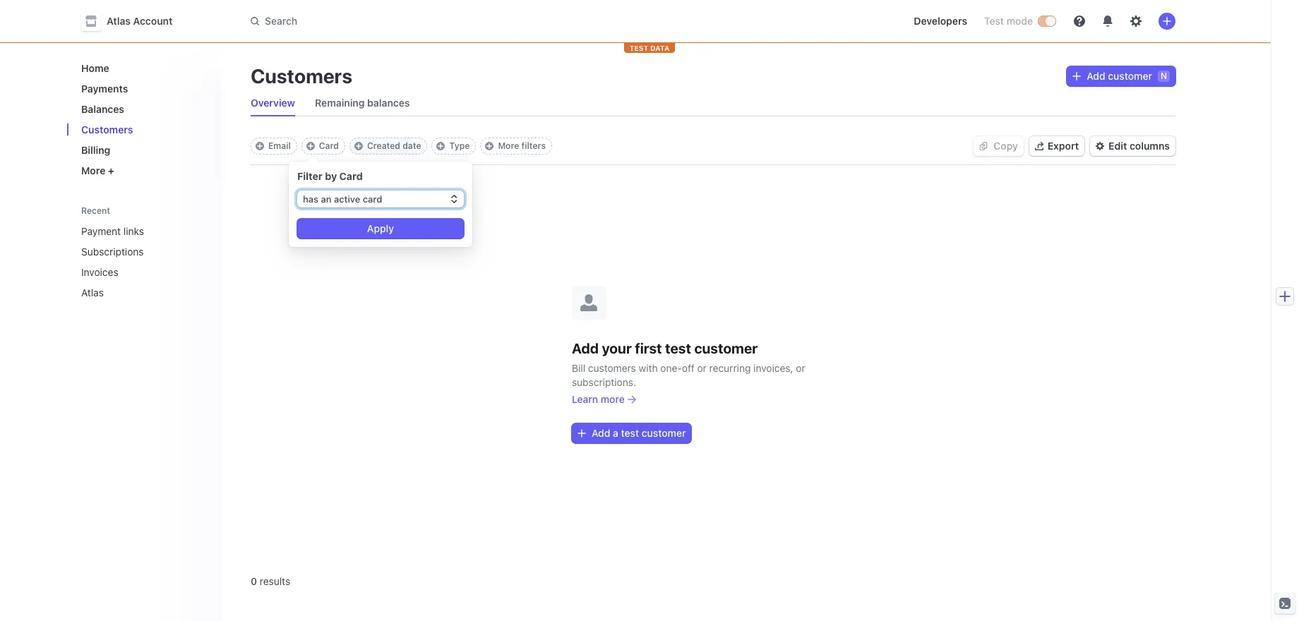 Task type: locate. For each thing, give the bounding box(es) containing it.
data
[[650, 44, 670, 52]]

0 vertical spatial card
[[319, 141, 339, 151]]

1 vertical spatial more
[[81, 165, 105, 177]]

atlas for atlas
[[81, 287, 104, 299]]

1 vertical spatial test
[[621, 427, 639, 439]]

one-
[[661, 362, 682, 374]]

more left +
[[81, 165, 105, 177]]

atlas account
[[107, 15, 173, 27]]

card
[[319, 141, 339, 151], [339, 170, 363, 182]]

0 horizontal spatial or
[[697, 362, 707, 374]]

add inside button
[[592, 427, 611, 439]]

1 vertical spatial customer
[[694, 340, 758, 356]]

add customer
[[1087, 70, 1153, 82]]

more inside toolbar
[[498, 141, 519, 151]]

1 vertical spatial add
[[572, 340, 599, 356]]

recent
[[81, 206, 110, 216]]

0 horizontal spatial more
[[81, 165, 105, 177]]

more inside core navigation links element
[[81, 165, 105, 177]]

0 vertical spatial customers
[[251, 64, 352, 88]]

apply
[[367, 222, 394, 234]]

customer left n on the right
[[1108, 70, 1153, 82]]

1 vertical spatial atlas
[[81, 287, 104, 299]]

add
[[1087, 70, 1106, 82], [572, 340, 599, 356], [592, 427, 611, 439]]

more filters
[[498, 141, 546, 151]]

svg image left add customer
[[1073, 72, 1081, 81]]

svg image left copy
[[980, 142, 988, 150]]

0 vertical spatial add
[[1087, 70, 1106, 82]]

atlas down invoices
[[81, 287, 104, 299]]

add card image
[[306, 142, 315, 150]]

atlas for atlas account
[[107, 15, 131, 27]]

add a test customer
[[592, 427, 686, 439]]

core navigation links element
[[76, 56, 211, 182]]

test
[[665, 340, 691, 356], [621, 427, 639, 439]]

0 horizontal spatial card
[[319, 141, 339, 151]]

search
[[265, 15, 297, 27]]

0
[[251, 576, 257, 588]]

0 horizontal spatial svg image
[[980, 142, 988, 150]]

recent element
[[67, 220, 222, 304]]

1 vertical spatial svg image
[[980, 142, 988, 150]]

customers inside core navigation links element
[[81, 124, 133, 136]]

add up bill
[[572, 340, 599, 356]]

customers link
[[76, 118, 211, 141]]

customer up recurring
[[694, 340, 758, 356]]

results
[[260, 576, 290, 588]]

1 horizontal spatial customer
[[694, 340, 758, 356]]

off
[[682, 362, 695, 374]]

1 horizontal spatial customers
[[251, 64, 352, 88]]

0 vertical spatial atlas
[[107, 15, 131, 27]]

add created date image
[[355, 142, 363, 150]]

balances
[[367, 97, 410, 109]]

0 vertical spatial svg image
[[1073, 72, 1081, 81]]

1 horizontal spatial more
[[498, 141, 519, 151]]

0 horizontal spatial test
[[621, 427, 639, 439]]

account
[[133, 15, 173, 27]]

edit
[[1109, 140, 1127, 152]]

customer
[[1108, 70, 1153, 82], [694, 340, 758, 356], [642, 427, 686, 439]]

2 horizontal spatial customer
[[1108, 70, 1153, 82]]

add type image
[[437, 142, 445, 150]]

atlas inside recent element
[[81, 287, 104, 299]]

toolbar containing email
[[251, 138, 552, 155]]

filter by card
[[297, 170, 363, 182]]

atlas left the account
[[107, 15, 131, 27]]

test
[[984, 15, 1004, 27]]

learn
[[572, 393, 598, 405]]

test inside button
[[621, 427, 639, 439]]

first
[[635, 340, 662, 356]]

remaining
[[315, 97, 365, 109]]

add a test customer button
[[572, 423, 692, 443]]

or
[[697, 362, 707, 374], [796, 362, 806, 374]]

overview link
[[245, 93, 301, 113]]

mode
[[1007, 15, 1033, 27]]

2 vertical spatial add
[[592, 427, 611, 439]]

1 horizontal spatial atlas
[[107, 15, 131, 27]]

1 horizontal spatial or
[[796, 362, 806, 374]]

1 horizontal spatial card
[[339, 170, 363, 182]]

customers
[[251, 64, 352, 88], [81, 124, 133, 136]]

invoices
[[81, 266, 118, 278]]

0 vertical spatial customer
[[1108, 70, 1153, 82]]

customer right a
[[642, 427, 686, 439]]

more right add more filters 'image'
[[498, 141, 519, 151]]

0 vertical spatial more
[[498, 141, 519, 151]]

customers down balances
[[81, 124, 133, 136]]

1 horizontal spatial test
[[665, 340, 691, 356]]

1 or from the left
[[697, 362, 707, 374]]

0 horizontal spatial customer
[[642, 427, 686, 439]]

tab list
[[245, 90, 1176, 117]]

atlas inside button
[[107, 15, 131, 27]]

by
[[325, 170, 337, 182]]

1 vertical spatial customers
[[81, 124, 133, 136]]

card right the add card image
[[319, 141, 339, 151]]

0 horizontal spatial atlas
[[81, 287, 104, 299]]

payments link
[[76, 77, 211, 100]]

add left a
[[592, 427, 611, 439]]

test data
[[630, 44, 670, 52]]

settings image
[[1131, 16, 1142, 27]]

svg image
[[1073, 72, 1081, 81], [980, 142, 988, 150]]

toolbar
[[251, 138, 552, 155]]

more
[[498, 141, 519, 151], [81, 165, 105, 177]]

test right a
[[621, 427, 639, 439]]

add left n on the right
[[1087, 70, 1106, 82]]

2 or from the left
[[796, 362, 806, 374]]

0 results
[[251, 576, 290, 588]]

learn more link
[[572, 392, 636, 406]]

customers up overview
[[251, 64, 352, 88]]

more +
[[81, 165, 114, 177]]

0 horizontal spatial customers
[[81, 124, 133, 136]]

card right by
[[339, 170, 363, 182]]

or right invoices,
[[796, 362, 806, 374]]

export button
[[1030, 136, 1085, 156]]

atlas
[[107, 15, 131, 27], [81, 287, 104, 299]]

developers
[[914, 15, 968, 27]]

more for more +
[[81, 165, 105, 177]]

test up one-
[[665, 340, 691, 356]]

2 vertical spatial customer
[[642, 427, 686, 439]]

payments
[[81, 83, 128, 95]]

customer inside button
[[642, 427, 686, 439]]

home
[[81, 62, 109, 74]]

apply button
[[297, 219, 464, 239]]

svg image inside copy button
[[980, 142, 988, 150]]

or right off
[[697, 362, 707, 374]]

links
[[123, 225, 144, 237]]

add your first test customer
[[572, 340, 758, 356]]



Task type: vqa. For each thing, say whether or not it's contained in the screenshot.
Remaining balances link
yes



Task type: describe. For each thing, give the bounding box(es) containing it.
subscriptions link
[[76, 240, 191, 263]]

subscriptions
[[81, 246, 144, 258]]

bill
[[572, 362, 586, 374]]

payment links
[[81, 225, 144, 237]]

help image
[[1074, 16, 1085, 27]]

test mode
[[984, 15, 1033, 27]]

subscriptions.
[[572, 376, 636, 388]]

copy
[[994, 140, 1018, 152]]

billing link
[[76, 138, 211, 162]]

overview
[[251, 97, 295, 109]]

add for add your first test customer
[[572, 340, 599, 356]]

more
[[601, 393, 625, 405]]

card inside toolbar
[[319, 141, 339, 151]]

email
[[268, 141, 291, 151]]

type
[[450, 141, 470, 151]]

your
[[602, 340, 632, 356]]

more for more filters
[[498, 141, 519, 151]]

created
[[367, 141, 400, 151]]

+
[[108, 165, 114, 177]]

1 vertical spatial card
[[339, 170, 363, 182]]

0 vertical spatial test
[[665, 340, 691, 356]]

recent navigation links element
[[67, 205, 222, 304]]

invoices,
[[754, 362, 793, 374]]

developers link
[[908, 10, 973, 32]]

atlas account button
[[81, 11, 187, 31]]

payment
[[81, 225, 121, 237]]

invoices link
[[76, 261, 191, 284]]

a
[[613, 427, 619, 439]]

export
[[1048, 140, 1079, 152]]

filters
[[522, 141, 546, 151]]

test
[[630, 44, 649, 52]]

add email image
[[256, 142, 264, 150]]

edit columns button
[[1091, 136, 1176, 156]]

add more filters image
[[485, 142, 494, 150]]

atlas link
[[76, 281, 191, 304]]

svg image
[[578, 429, 586, 438]]

recurring
[[710, 362, 751, 374]]

customers
[[588, 362, 636, 374]]

Search search field
[[242, 8, 641, 34]]

billing
[[81, 144, 110, 156]]

edit columns
[[1109, 140, 1170, 152]]

filter
[[297, 170, 323, 182]]

add for add a test customer
[[592, 427, 611, 439]]

balances link
[[76, 97, 211, 121]]

payment links link
[[76, 220, 191, 243]]

remaining balances
[[315, 97, 410, 109]]

with
[[639, 362, 658, 374]]

home link
[[76, 56, 211, 80]]

1 horizontal spatial svg image
[[1073, 72, 1081, 81]]

Search text field
[[242, 8, 641, 34]]

n
[[1161, 71, 1167, 81]]

learn more
[[572, 393, 625, 405]]

balances
[[81, 103, 124, 115]]

tab list containing overview
[[245, 90, 1176, 117]]

date
[[403, 141, 421, 151]]

bill customers with one-off or recurring invoices, or subscriptions.
[[572, 362, 806, 388]]

created date
[[367, 141, 421, 151]]

remaining balances link
[[309, 93, 416, 113]]

add for add customer
[[1087, 70, 1106, 82]]

copy button
[[974, 136, 1024, 156]]

columns
[[1130, 140, 1170, 152]]



